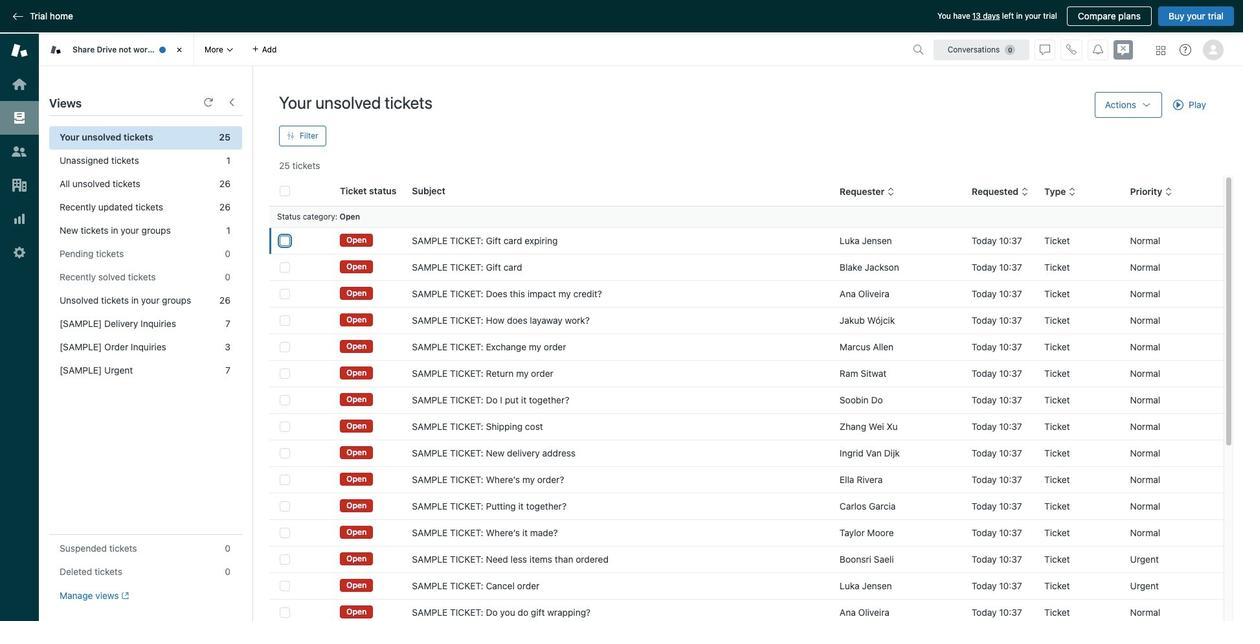 Task type: locate. For each thing, give the bounding box(es) containing it.
customers image
[[11, 143, 28, 160]]

views image
[[11, 109, 28, 126]]

tabs tab list
[[39, 34, 905, 66]]

opens in a new tab image
[[119, 592, 129, 600]]

8 row from the top
[[269, 414, 1224, 440]]

1 row from the top
[[269, 228, 1224, 254]]

button displays agent's chat status as invisible. image
[[1040, 44, 1050, 55]]

get started image
[[11, 76, 28, 93]]

organizations image
[[11, 177, 28, 194]]

2 row from the top
[[269, 254, 1224, 281]]

admin image
[[11, 244, 28, 261]]

help image
[[1180, 44, 1192, 56]]

zendesk support image
[[11, 42, 28, 59]]

5 row from the top
[[269, 334, 1224, 360]]

12 row from the top
[[269, 520, 1224, 546]]

13 row from the top
[[269, 546, 1224, 573]]

reporting image
[[11, 210, 28, 227]]

10 row from the top
[[269, 467, 1224, 493]]

row
[[269, 228, 1224, 254], [269, 254, 1224, 281], [269, 281, 1224, 307], [269, 307, 1224, 334], [269, 334, 1224, 360], [269, 360, 1224, 387], [269, 387, 1224, 414], [269, 414, 1224, 440], [269, 440, 1224, 467], [269, 467, 1224, 493], [269, 493, 1224, 520], [269, 520, 1224, 546], [269, 546, 1224, 573], [269, 573, 1224, 599], [269, 599, 1224, 621]]



Task type: vqa. For each thing, say whether or not it's contained in the screenshot.
first arrow down image from the top
no



Task type: describe. For each thing, give the bounding box(es) containing it.
main element
[[0, 34, 39, 621]]

14 row from the top
[[269, 573, 1224, 599]]

refresh views pane image
[[203, 97, 214, 108]]

7 row from the top
[[269, 387, 1224, 414]]

4 row from the top
[[269, 307, 1224, 334]]

zendesk products image
[[1157, 46, 1166, 55]]

6 row from the top
[[269, 360, 1224, 387]]

3 row from the top
[[269, 281, 1224, 307]]

15 row from the top
[[269, 599, 1224, 621]]

notifications image
[[1093, 44, 1104, 55]]

hide panel views image
[[227, 97, 237, 108]]

11 row from the top
[[269, 493, 1224, 520]]

9 row from the top
[[269, 440, 1224, 467]]

close image
[[173, 43, 186, 56]]

share drive not working tab
[[39, 34, 194, 66]]

zendesk chat image
[[1114, 40, 1133, 60]]



